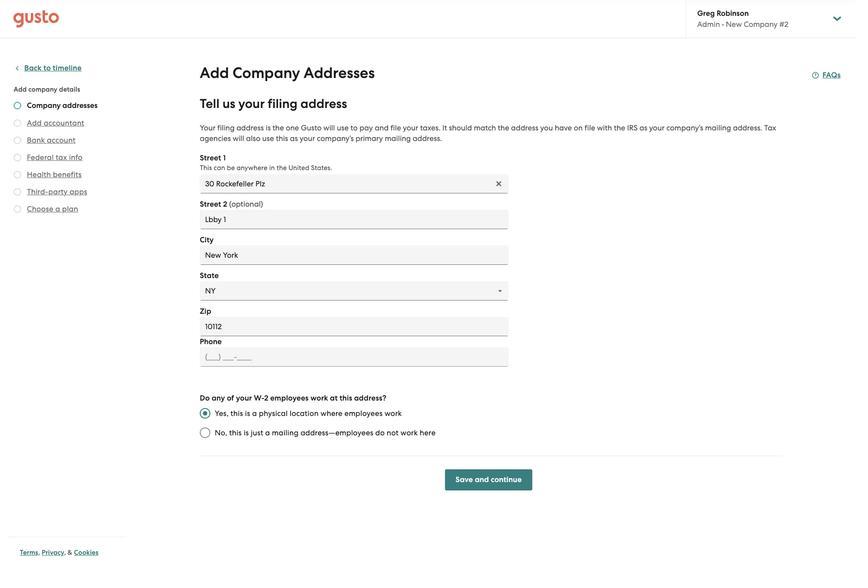 Task type: vqa. For each thing, say whether or not it's contained in the screenshot.
Company to the middle
yes



Task type: locate. For each thing, give the bounding box(es) containing it.
address
[[301, 96, 347, 112], [237, 124, 264, 132], [511, 124, 539, 132]]

2 check image from the top
[[14, 120, 21, 127]]

0 horizontal spatial mailing
[[272, 429, 299, 438]]

3 check image from the top
[[14, 206, 21, 213]]

add left company
[[14, 86, 27, 94]]

2 vertical spatial check image
[[14, 206, 21, 213]]

0 horizontal spatial company
[[27, 101, 61, 110]]

your down gusto
[[300, 134, 315, 143]]

the
[[273, 124, 284, 132], [498, 124, 510, 132], [614, 124, 626, 132], [277, 164, 287, 172]]

work left at at the bottom left
[[311, 394, 328, 403]]

filing up 'one'
[[268, 96, 298, 112]]

3 check image from the top
[[14, 154, 21, 162]]

health benefits
[[27, 170, 82, 179]]

to
[[44, 64, 51, 73], [351, 124, 358, 132]]

filing up the agencies
[[217, 124, 235, 132]]

company left #2 on the top right of page
[[744, 20, 778, 29]]

street inside the street 1 this can be anywhere in the united states.
[[200, 154, 221, 163]]

2 vertical spatial work
[[401, 429, 418, 438]]

one
[[286, 124, 299, 132]]

and right save
[[475, 476, 489, 485]]

check image left health at top
[[14, 171, 21, 179]]

1 vertical spatial a
[[252, 410, 257, 418]]

continue
[[491, 476, 522, 485]]

also
[[246, 134, 261, 143]]

0 vertical spatial a
[[55, 205, 60, 214]]

1 horizontal spatial employees
[[345, 410, 383, 418]]

2 horizontal spatial add
[[200, 64, 229, 82]]

is left physical
[[245, 410, 250, 418]]

1 vertical spatial will
[[233, 134, 244, 143]]

choose a plan
[[27, 205, 78, 214]]

1 horizontal spatial company
[[233, 64, 300, 82]]

this right at at the bottom left
[[340, 394, 352, 403]]

your right of
[[236, 394, 252, 403]]

1 , from the left
[[38, 549, 40, 557]]

Yes, this is a physical location where employees work radio
[[196, 404, 215, 424]]

employees up location
[[270, 394, 309, 403]]

#2
[[780, 20, 789, 29]]

add inside button
[[27, 119, 42, 128]]

a inside choose a plan button
[[55, 205, 60, 214]]

0 vertical spatial company
[[744, 20, 778, 29]]

file right pay
[[391, 124, 401, 132]]

2 horizontal spatial company
[[744, 20, 778, 29]]

0 vertical spatial filing
[[268, 96, 298, 112]]

is left 'one'
[[266, 124, 271, 132]]

address up gusto
[[301, 96, 347, 112]]

your right 'us'
[[239, 96, 265, 112]]

0 vertical spatial mailing
[[706, 124, 732, 132]]

1 horizontal spatial address
[[301, 96, 347, 112]]

city
[[200, 236, 214, 245]]

federal tax info button
[[27, 152, 83, 163]]

work
[[311, 394, 328, 403], [385, 410, 402, 418], [401, 429, 418, 438]]

check image left bank
[[14, 137, 21, 144]]

0 horizontal spatial and
[[375, 124, 389, 132]]

1 horizontal spatial company's
[[667, 124, 704, 132]]

a
[[55, 205, 60, 214], [252, 410, 257, 418], [265, 429, 270, 438]]

4 check image from the top
[[14, 171, 21, 179]]

this right yes,
[[231, 410, 243, 418]]

0 horizontal spatial file
[[391, 124, 401, 132]]

0 horizontal spatial use
[[262, 134, 274, 143]]

will right gusto
[[324, 124, 335, 132]]

1 street from the top
[[200, 154, 221, 163]]

plan
[[62, 205, 78, 214]]

add accountant button
[[27, 118, 84, 128]]

, left &
[[64, 549, 66, 557]]

•
[[722, 20, 725, 29]]

1 horizontal spatial and
[[475, 476, 489, 485]]

1 horizontal spatial address.
[[733, 124, 763, 132]]

0 vertical spatial as
[[640, 124, 648, 132]]

company
[[28, 86, 57, 94]]

back to timeline button
[[14, 63, 82, 74]]

this right no,
[[229, 429, 242, 438]]

1 vertical spatial to
[[351, 124, 358, 132]]

timeline
[[53, 64, 82, 73]]

this down 'one'
[[276, 134, 288, 143]]

a right just
[[265, 429, 270, 438]]

address.
[[733, 124, 763, 132], [413, 134, 442, 143]]

company inside list
[[27, 101, 61, 110]]

just
[[251, 429, 263, 438]]

cookies button
[[74, 548, 99, 559]]

have
[[555, 124, 572, 132]]

street 2 (optional)
[[200, 200, 263, 209]]

1 horizontal spatial add
[[27, 119, 42, 128]]

mailing
[[706, 124, 732, 132], [385, 134, 411, 143], [272, 429, 299, 438]]

company up tell us your filing address at the top
[[233, 64, 300, 82]]

health benefits button
[[27, 169, 82, 180]]

gusto
[[301, 124, 322, 132]]

as right irs
[[640, 124, 648, 132]]

back to timeline
[[24, 64, 82, 73]]

0 horizontal spatial 2
[[223, 200, 227, 209]]

street left (optional) in the top of the page
[[200, 200, 221, 209]]

this
[[276, 134, 288, 143], [340, 394, 352, 403], [231, 410, 243, 418], [229, 429, 242, 438]]

employees down address?
[[345, 410, 383, 418]]

1 horizontal spatial as
[[640, 124, 648, 132]]

2 street from the top
[[200, 200, 221, 209]]

check image for choose
[[14, 206, 21, 213]]

agencies
[[200, 134, 231, 143]]

street
[[200, 154, 221, 163], [200, 200, 221, 209]]

with
[[597, 124, 612, 132]]

company's
[[667, 124, 704, 132], [317, 134, 354, 143]]

0 horizontal spatial address.
[[413, 134, 442, 143]]

bank account button
[[27, 135, 76, 146]]

0 vertical spatial street
[[200, 154, 221, 163]]

1 horizontal spatial will
[[324, 124, 335, 132]]

1 vertical spatial 2
[[264, 394, 269, 403]]

0 horizontal spatial ,
[[38, 549, 40, 557]]

no,
[[215, 429, 227, 438]]

0 horizontal spatial company's
[[317, 134, 354, 143]]

1 vertical spatial work
[[385, 410, 402, 418]]

1 horizontal spatial filing
[[268, 96, 298, 112]]

address up also
[[237, 124, 264, 132]]

2 horizontal spatial mailing
[[706, 124, 732, 132]]

the left 'one'
[[273, 124, 284, 132]]

0 vertical spatial to
[[44, 64, 51, 73]]

1 horizontal spatial file
[[585, 124, 596, 132]]

terms
[[20, 549, 38, 557]]

address. left the tax
[[733, 124, 763, 132]]

terms , privacy , & cookies
[[20, 549, 99, 557]]

1 file from the left
[[391, 124, 401, 132]]

1 vertical spatial check image
[[14, 188, 21, 196]]

and right pay
[[375, 124, 389, 132]]

use left pay
[[337, 124, 349, 132]]

work up not
[[385, 410, 402, 418]]

tax
[[765, 124, 777, 132]]

1 vertical spatial street
[[200, 200, 221, 209]]

check image left add accountant in the top left of the page
[[14, 120, 21, 127]]

, left privacy
[[38, 549, 40, 557]]

0 horizontal spatial will
[[233, 134, 244, 143]]

save and continue
[[456, 476, 522, 485]]

1 horizontal spatial mailing
[[385, 134, 411, 143]]

do
[[376, 429, 385, 438]]

work right not
[[401, 429, 418, 438]]

0 horizontal spatial to
[[44, 64, 51, 73]]

2 check image from the top
[[14, 188, 21, 196]]

check image for add
[[14, 120, 21, 127]]

federal tax info
[[27, 153, 83, 162]]

privacy link
[[42, 549, 64, 557]]

Street 2 field
[[200, 210, 509, 230]]

address. down taxes.
[[413, 134, 442, 143]]

1 vertical spatial and
[[475, 476, 489, 485]]

faqs button
[[813, 70, 841, 81]]

2 vertical spatial add
[[27, 119, 42, 128]]

2 left (optional) in the top of the page
[[223, 200, 227, 209]]

2 vertical spatial is
[[244, 429, 249, 438]]

0 horizontal spatial add
[[14, 86, 27, 94]]

1 check image from the top
[[14, 137, 21, 144]]

add accountant
[[27, 119, 84, 128]]

0 vertical spatial add
[[200, 64, 229, 82]]

company addresses list
[[14, 101, 122, 216]]

at
[[330, 394, 338, 403]]

add for add company addresses
[[200, 64, 229, 82]]

2 vertical spatial a
[[265, 429, 270, 438]]

a down w-
[[252, 410, 257, 418]]

0 horizontal spatial filing
[[217, 124, 235, 132]]

to inside your filing address is the one gusto will use to pay and file your taxes. it should match the address you have on file with the irs as your company's mailing address. tax agencies will also use this as your company's primary mailing address.
[[351, 124, 358, 132]]

faqs
[[823, 71, 841, 80]]

a left plan
[[55, 205, 60, 214]]

on
[[574, 124, 583, 132]]

will
[[324, 124, 335, 132], [233, 134, 244, 143]]

1 horizontal spatial a
[[252, 410, 257, 418]]

2 up physical
[[264, 394, 269, 403]]

as down 'one'
[[290, 134, 298, 143]]

street up "this"
[[200, 154, 221, 163]]

0 horizontal spatial employees
[[270, 394, 309, 403]]

check image left federal
[[14, 154, 21, 162]]

zip
[[200, 307, 211, 316]]

should
[[449, 124, 472, 132]]

check image left third- at top
[[14, 188, 21, 196]]

add for add accountant
[[27, 119, 42, 128]]

tell us your filing address
[[200, 96, 347, 112]]

1
[[223, 154, 226, 163]]

your left taxes.
[[403, 124, 419, 132]]

tell
[[200, 96, 220, 112]]

add up tell
[[200, 64, 229, 82]]

and
[[375, 124, 389, 132], [475, 476, 489, 485]]

1 vertical spatial is
[[245, 410, 250, 418]]

will left also
[[233, 134, 244, 143]]

match
[[474, 124, 496, 132]]

any
[[212, 394, 225, 403]]

0 horizontal spatial a
[[55, 205, 60, 214]]

2 vertical spatial mailing
[[272, 429, 299, 438]]

to right back
[[44, 64, 51, 73]]

2 file from the left
[[585, 124, 596, 132]]

check image down add company details
[[14, 102, 21, 109]]

0 vertical spatial check image
[[14, 137, 21, 144]]

1 horizontal spatial ,
[[64, 549, 66, 557]]

1 horizontal spatial to
[[351, 124, 358, 132]]

the right in
[[277, 164, 287, 172]]

check image
[[14, 102, 21, 109], [14, 120, 21, 127], [14, 154, 21, 162], [14, 171, 21, 179]]

us
[[223, 96, 236, 112]]

to left pay
[[351, 124, 358, 132]]

0 vertical spatial employees
[[270, 394, 309, 403]]

add up bank
[[27, 119, 42, 128]]

is for just
[[244, 429, 249, 438]]

use right also
[[262, 134, 274, 143]]

is left just
[[244, 429, 249, 438]]

irs
[[628, 124, 638, 132]]

the inside the street 1 this can be anywhere in the united states.
[[277, 164, 287, 172]]

federal
[[27, 153, 54, 162]]

choose a plan button
[[27, 204, 78, 214]]

0 vertical spatial is
[[266, 124, 271, 132]]

1 vertical spatial as
[[290, 134, 298, 143]]

company down company
[[27, 101, 61, 110]]

1 vertical spatial filing
[[217, 124, 235, 132]]

1 vertical spatial add
[[14, 86, 27, 94]]

it
[[443, 124, 447, 132]]

add
[[200, 64, 229, 82], [14, 86, 27, 94], [27, 119, 42, 128]]

2 , from the left
[[64, 549, 66, 557]]

apps
[[70, 188, 87, 196]]

0 vertical spatial and
[[375, 124, 389, 132]]

1 horizontal spatial 2
[[264, 394, 269, 403]]

check image
[[14, 137, 21, 144], [14, 188, 21, 196], [14, 206, 21, 213]]

greg robinson admin • new company #2
[[698, 9, 789, 29]]

file right on
[[585, 124, 596, 132]]

to inside back to timeline button
[[44, 64, 51, 73]]

0 vertical spatial use
[[337, 124, 349, 132]]

can
[[214, 164, 225, 172]]

2 vertical spatial company
[[27, 101, 61, 110]]

,
[[38, 549, 40, 557], [64, 549, 66, 557]]

address left you
[[511, 124, 539, 132]]

company
[[744, 20, 778, 29], [233, 64, 300, 82], [27, 101, 61, 110]]

company inside greg robinson admin • new company #2
[[744, 20, 778, 29]]

check image left choose
[[14, 206, 21, 213]]



Task type: describe. For each thing, give the bounding box(es) containing it.
company addresses
[[27, 101, 98, 110]]

this
[[200, 164, 212, 172]]

privacy
[[42, 549, 64, 557]]

0 vertical spatial will
[[324, 124, 335, 132]]

admin
[[698, 20, 721, 29]]

robinson
[[717, 9, 749, 18]]

yes,
[[215, 410, 229, 418]]

save and continue button
[[445, 470, 533, 491]]

bank
[[27, 136, 45, 145]]

health
[[27, 170, 51, 179]]

address—employees
[[301, 429, 374, 438]]

0 vertical spatial company's
[[667, 124, 704, 132]]

street 1 this can be anywhere in the united states.
[[200, 154, 333, 172]]

tax
[[56, 153, 67, 162]]

phone
[[200, 338, 222, 347]]

check image for health
[[14, 171, 21, 179]]

here
[[420, 429, 436, 438]]

states.
[[311, 164, 333, 172]]

check image for federal
[[14, 154, 21, 162]]

address?
[[354, 394, 387, 403]]

1 vertical spatial mailing
[[385, 134, 411, 143]]

cookies
[[74, 549, 99, 557]]

Phone text field
[[200, 348, 509, 367]]

&
[[68, 549, 72, 557]]

where
[[321, 410, 343, 418]]

this inside your filing address is the one gusto will use to pay and file your taxes. it should match the address you have on file with the irs as your company's mailing address. tax agencies will also use this as your company's primary mailing address.
[[276, 134, 288, 143]]

of
[[227, 394, 234, 403]]

be
[[227, 164, 235, 172]]

united
[[289, 164, 310, 172]]

is inside your filing address is the one gusto will use to pay and file your taxes. it should match the address you have on file with the irs as your company's mailing address. tax agencies will also use this as your company's primary mailing address.
[[266, 124, 271, 132]]

City field
[[200, 246, 509, 265]]

your right irs
[[650, 124, 665, 132]]

not
[[387, 429, 399, 438]]

accountant
[[44, 119, 84, 128]]

save
[[456, 476, 473, 485]]

in
[[269, 164, 275, 172]]

the left irs
[[614, 124, 626, 132]]

state
[[200, 271, 219, 281]]

your filing address is the one gusto will use to pay and file your taxes. it should match the address you have on file with the irs as your company's mailing address. tax agencies will also use this as your company's primary mailing address.
[[200, 124, 777, 143]]

account
[[47, 136, 76, 145]]

0 horizontal spatial address
[[237, 124, 264, 132]]

location
[[290, 410, 319, 418]]

taxes.
[[420, 124, 441, 132]]

greg
[[698, 9, 715, 18]]

0 horizontal spatial as
[[290, 134, 298, 143]]

w-
[[254, 394, 264, 403]]

details
[[59, 86, 80, 94]]

primary
[[356, 134, 383, 143]]

2 horizontal spatial address
[[511, 124, 539, 132]]

add for add company details
[[14, 86, 27, 94]]

addresses
[[304, 64, 375, 82]]

1 vertical spatial use
[[262, 134, 274, 143]]

and inside button
[[475, 476, 489, 485]]

info
[[69, 153, 83, 162]]

(optional)
[[229, 200, 263, 209]]

1 vertical spatial address.
[[413, 134, 442, 143]]

0 vertical spatial address.
[[733, 124, 763, 132]]

street for 2
[[200, 200, 221, 209]]

No, this is just a mailing address—employees do not work here radio
[[196, 424, 215, 443]]

1 horizontal spatial use
[[337, 124, 349, 132]]

check image for bank
[[14, 137, 21, 144]]

bank account
[[27, 136, 76, 145]]

the right 'match'
[[498, 124, 510, 132]]

third-
[[27, 188, 48, 196]]

benefits
[[53, 170, 82, 179]]

is for a
[[245, 410, 250, 418]]

home image
[[13, 10, 59, 28]]

2 horizontal spatial a
[[265, 429, 270, 438]]

1 vertical spatial employees
[[345, 410, 383, 418]]

0 vertical spatial 2
[[223, 200, 227, 209]]

Street 1 field
[[200, 174, 509, 194]]

new
[[726, 20, 742, 29]]

choose
[[27, 205, 53, 214]]

and inside your filing address is the one gusto will use to pay and file your taxes. it should match the address you have on file with the irs as your company's mailing address. tax agencies will also use this as your company's primary mailing address.
[[375, 124, 389, 132]]

do any of your w-2 employees work at this address?
[[200, 394, 387, 403]]

party
[[48, 188, 68, 196]]

addresses
[[62, 101, 98, 110]]

filing inside your filing address is the one gusto will use to pay and file your taxes. it should match the address you have on file with the irs as your company's mailing address. tax agencies will also use this as your company's primary mailing address.
[[217, 124, 235, 132]]

1 vertical spatial company
[[233, 64, 300, 82]]

yes, this is a physical location where employees work
[[215, 410, 402, 418]]

Zip field
[[200, 317, 509, 337]]

you
[[541, 124, 553, 132]]

physical
[[259, 410, 288, 418]]

do
[[200, 394, 210, 403]]

pay
[[360, 124, 373, 132]]

street for 1
[[200, 154, 221, 163]]

check image for third-
[[14, 188, 21, 196]]

0 vertical spatial work
[[311, 394, 328, 403]]

add company details
[[14, 86, 80, 94]]

third-party apps
[[27, 188, 87, 196]]

your
[[200, 124, 216, 132]]

1 vertical spatial company's
[[317, 134, 354, 143]]

back
[[24, 64, 42, 73]]

1 check image from the top
[[14, 102, 21, 109]]



